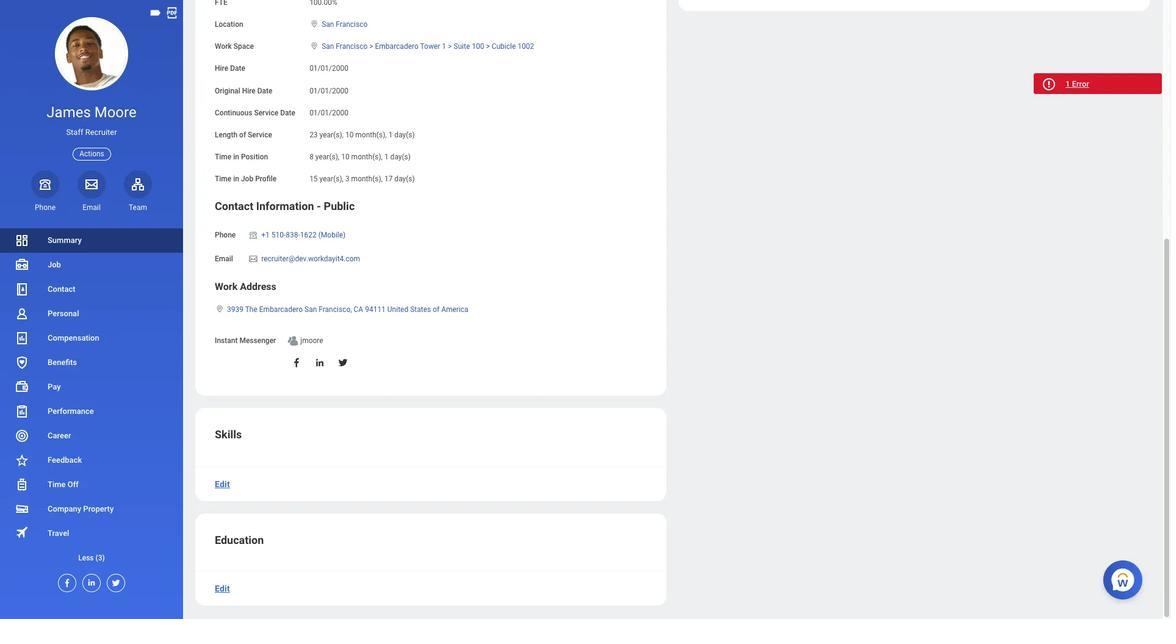 Task type: locate. For each thing, give the bounding box(es) containing it.
1 horizontal spatial date
[[257, 86, 273, 95]]

san francisco link
[[322, 18, 368, 29]]

hire up original
[[215, 64, 228, 73]]

day(s) for 23 year(s), 10 month(s), 1 day(s)
[[395, 130, 415, 139]]

linkedin image right facebook icon
[[315, 357, 326, 368]]

email
[[82, 203, 101, 212], [215, 255, 233, 263]]

0 horizontal spatial phone
[[35, 203, 56, 212]]

0 vertical spatial month(s),
[[355, 130, 387, 139]]

san for san francisco > embarcadero tower 1 > suite 100 > cubicle 1002
[[322, 42, 334, 51]]

month(s), inside length of service element
[[355, 130, 387, 139]]

compensation image
[[15, 331, 29, 346]]

jmoore element
[[301, 334, 323, 345]]

2 vertical spatial year(s),
[[320, 174, 344, 183]]

0 horizontal spatial contact
[[48, 284, 75, 294]]

1 up 17
[[385, 152, 389, 161]]

san left francisco,
[[305, 305, 317, 314]]

1 vertical spatial job
[[48, 260, 61, 269]]

1 vertical spatial san
[[322, 42, 334, 51]]

contact
[[215, 200, 253, 212], [48, 284, 75, 294]]

year(s), left 3
[[320, 174, 344, 183]]

0 vertical spatial embarcadero
[[375, 42, 419, 51]]

email left mail icon
[[215, 255, 233, 263]]

phone image
[[37, 177, 54, 192]]

1 vertical spatial year(s),
[[316, 152, 340, 161]]

hire right original
[[242, 86, 256, 95]]

time down length
[[215, 152, 232, 161]]

3
[[345, 174, 350, 183]]

0 vertical spatial 10
[[345, 130, 354, 139]]

view team image
[[131, 177, 145, 192]]

fte element
[[310, 0, 337, 7]]

contact link
[[0, 277, 183, 302]]

0 vertical spatial time
[[215, 152, 232, 161]]

date for service
[[280, 108, 295, 117]]

the
[[245, 305, 258, 314]]

service down original hire date
[[254, 108, 278, 117]]

3 01/01/2000 from the top
[[310, 108, 349, 117]]

facebook image
[[291, 357, 302, 368]]

3939 the embarcadero san francisco, ca 94111 united states of america
[[227, 305, 469, 314]]

1 up time in position element
[[389, 130, 393, 139]]

1 vertical spatial edit
[[215, 584, 230, 593]]

time off link
[[0, 472, 183, 497]]

2 vertical spatial day(s)
[[395, 174, 415, 183]]

10 up time in position element
[[345, 130, 354, 139]]

in for job
[[233, 174, 239, 183]]

month(s), right 3
[[351, 174, 383, 183]]

location image
[[310, 42, 319, 50], [215, 305, 225, 313]]

month(s), up time in job profile element
[[351, 152, 383, 161]]

san
[[322, 20, 334, 29], [322, 42, 334, 51], [305, 305, 317, 314]]

23
[[310, 130, 318, 139]]

contact image
[[15, 282, 29, 297]]

contact down time in job profile at left
[[215, 200, 253, 212]]

1 vertical spatial month(s),
[[351, 152, 383, 161]]

in down time in position
[[233, 174, 239, 183]]

1 vertical spatial embarcadero
[[259, 305, 303, 314]]

hire
[[215, 64, 228, 73], [242, 86, 256, 95]]

1 vertical spatial francisco
[[336, 42, 368, 51]]

day(s)
[[395, 130, 415, 139], [390, 152, 411, 161], [395, 174, 415, 183]]

0 horizontal spatial embarcadero
[[259, 305, 303, 314]]

3 > from the left
[[486, 42, 490, 51]]

8
[[310, 152, 314, 161]]

day(s) up time in position element
[[395, 130, 415, 139]]

time in position element
[[310, 145, 411, 162]]

of right states
[[433, 305, 440, 314]]

0 vertical spatial service
[[254, 108, 278, 117]]

embarcadero inside contact information - public group
[[259, 305, 303, 314]]

month(s), for 23 year(s), 10 month(s), 1 day(s)
[[355, 130, 387, 139]]

1 horizontal spatial phone
[[215, 231, 236, 239]]

year(s), right the 8
[[316, 152, 340, 161]]

contact inside group
[[215, 200, 253, 212]]

states
[[410, 305, 431, 314]]

1 horizontal spatial of
[[433, 305, 440, 314]]

work address
[[215, 281, 276, 292]]

skills
[[215, 428, 242, 441]]

2 vertical spatial san
[[305, 305, 317, 314]]

time down time in position
[[215, 174, 232, 183]]

linkedin image
[[315, 357, 326, 368], [83, 574, 96, 587]]

of
[[239, 130, 246, 139], [433, 305, 440, 314]]

2 horizontal spatial date
[[280, 108, 295, 117]]

location image for work address
[[215, 305, 225, 313]]

summary image
[[15, 233, 29, 248]]

2 > from the left
[[448, 42, 452, 51]]

san inside contact information - public group
[[305, 305, 317, 314]]

1 vertical spatial phone
[[215, 231, 236, 239]]

1 vertical spatial location image
[[215, 305, 225, 313]]

date up "continuous service date"
[[257, 86, 273, 95]]

01/01/2000
[[310, 64, 349, 73], [310, 86, 349, 95], [310, 108, 349, 117]]

of right length
[[239, 130, 246, 139]]

2 vertical spatial date
[[280, 108, 295, 117]]

time in job profile
[[215, 174, 277, 183]]

summary link
[[0, 228, 183, 253]]

1 horizontal spatial embarcadero
[[375, 42, 419, 51]]

work left 'space'
[[215, 42, 232, 51]]

1 vertical spatial contact
[[48, 284, 75, 294]]

phone down phone image on the left
[[35, 203, 56, 212]]

performance link
[[0, 399, 183, 424]]

edit button for education
[[210, 576, 235, 601]]

month(s),
[[355, 130, 387, 139], [351, 152, 383, 161], [351, 174, 383, 183]]

contact up personal
[[48, 284, 75, 294]]

phone button
[[31, 170, 59, 212]]

1 vertical spatial work
[[215, 281, 238, 292]]

0 vertical spatial edit
[[215, 479, 230, 489]]

contact for contact
[[48, 284, 75, 294]]

0 vertical spatial day(s)
[[395, 130, 415, 139]]

year(s), for 15
[[320, 174, 344, 183]]

23 year(s), 10 month(s), 1 day(s)
[[310, 130, 415, 139]]

0 vertical spatial of
[[239, 130, 246, 139]]

2 edit button from the top
[[210, 576, 235, 601]]

edit down skills
[[215, 479, 230, 489]]

list containing summary
[[0, 228, 183, 570]]

1 vertical spatial email
[[215, 255, 233, 263]]

01/01/2000 up 'continuous service date' element
[[310, 86, 349, 95]]

personal image
[[15, 306, 29, 321]]

time left off
[[48, 480, 66, 489]]

0 vertical spatial francisco
[[336, 20, 368, 29]]

0 vertical spatial year(s),
[[320, 130, 344, 139]]

1 vertical spatial of
[[433, 305, 440, 314]]

feedback image
[[15, 453, 29, 468]]

work inside contact information - public group
[[215, 281, 238, 292]]

94111
[[365, 305, 386, 314]]

1 vertical spatial service
[[248, 130, 272, 139]]

contact for contact information - public
[[215, 200, 253, 212]]

jmoore
[[301, 336, 323, 345]]

linkedin image down less (3)
[[83, 574, 96, 587]]

year(s), inside time in job profile element
[[320, 174, 344, 183]]

3939
[[227, 305, 244, 314]]

0 vertical spatial 01/01/2000
[[310, 64, 349, 73]]

travel image
[[15, 525, 29, 540]]

2 work from the top
[[215, 281, 238, 292]]

location image left 3939
[[215, 305, 225, 313]]

work up 3939
[[215, 281, 238, 292]]

public
[[324, 200, 355, 212]]

email inside email james moore element
[[82, 203, 101, 212]]

year(s), right 23
[[320, 130, 344, 139]]

1 right tower
[[442, 42, 446, 51]]

embarcadero left tower
[[375, 42, 419, 51]]

day(s) inside time in job profile element
[[395, 174, 415, 183]]

contact inside "link"
[[48, 284, 75, 294]]

service
[[254, 108, 278, 117], [248, 130, 272, 139]]

10 for 23
[[345, 130, 354, 139]]

0 vertical spatial job
[[241, 174, 253, 183]]

month(s), for 15 year(s), 3 month(s), 17 day(s)
[[351, 174, 383, 183]]

in for position
[[233, 152, 239, 161]]

510-
[[272, 231, 286, 239]]

travel link
[[0, 521, 183, 546]]

10
[[345, 130, 354, 139], [341, 152, 350, 161]]

0 horizontal spatial date
[[230, 64, 245, 73]]

1 vertical spatial 01/01/2000
[[310, 86, 349, 95]]

1 vertical spatial hire
[[242, 86, 256, 95]]

01/01/2000 up original hire date element
[[310, 64, 349, 73]]

month(s), inside time in job profile element
[[351, 174, 383, 183]]

day(s) up 17
[[390, 152, 411, 161]]

0 horizontal spatial job
[[48, 260, 61, 269]]

location image down location icon
[[310, 42, 319, 50]]

0 horizontal spatial location image
[[215, 305, 225, 313]]

francisco down fte element
[[336, 20, 368, 29]]

edit button down skills
[[210, 472, 235, 496]]

0 horizontal spatial email
[[82, 203, 101, 212]]

performance image
[[15, 404, 29, 419]]

0 vertical spatial contact
[[215, 200, 253, 212]]

job
[[241, 174, 253, 183], [48, 260, 61, 269]]

original hire date
[[215, 86, 273, 95]]

email james moore element
[[78, 203, 106, 212]]

2 edit from the top
[[215, 584, 230, 593]]

pay image
[[15, 380, 29, 394]]

0 horizontal spatial >
[[369, 42, 373, 51]]

1 horizontal spatial contact
[[215, 200, 253, 212]]

embarcadero
[[375, 42, 419, 51], [259, 305, 303, 314]]

1 vertical spatial time
[[215, 174, 232, 183]]

0 vertical spatial edit button
[[210, 472, 235, 496]]

length of service
[[215, 130, 272, 139]]

job image
[[15, 258, 29, 272]]

1 01/01/2000 from the top
[[310, 64, 349, 73]]

time inside list
[[48, 480, 66, 489]]

1 vertical spatial day(s)
[[390, 152, 411, 161]]

date down work space
[[230, 64, 245, 73]]

year(s), inside time in position element
[[316, 152, 340, 161]]

1 vertical spatial date
[[257, 86, 273, 95]]

2 01/01/2000 from the top
[[310, 86, 349, 95]]

recruiter@dev.workdayit4.com link
[[261, 252, 360, 263]]

month(s), inside time in position element
[[351, 152, 383, 161]]

0 vertical spatial linkedin image
[[315, 357, 326, 368]]

time
[[215, 152, 232, 161], [215, 174, 232, 183], [48, 480, 66, 489]]

francisco down san francisco
[[336, 42, 368, 51]]

day(s) inside time in position element
[[390, 152, 411, 161]]

san francisco
[[322, 20, 368, 29]]

day(s) inside length of service element
[[395, 130, 415, 139]]

1 vertical spatial linkedin image
[[83, 574, 96, 587]]

2 francisco from the top
[[336, 42, 368, 51]]

0 vertical spatial work
[[215, 42, 232, 51]]

in left position
[[233, 152, 239, 161]]

1 inside time in position element
[[385, 152, 389, 161]]

san up hire date element
[[322, 42, 334, 51]]

01/01/2000 down original hire date element
[[310, 108, 349, 117]]

in
[[233, 152, 239, 161], [233, 174, 239, 183]]

1 vertical spatial edit button
[[210, 576, 235, 601]]

1 edit from the top
[[215, 479, 230, 489]]

1 in from the top
[[233, 152, 239, 161]]

17
[[385, 174, 393, 183]]

10 inside time in position element
[[341, 152, 350, 161]]

travel
[[48, 529, 69, 538]]

career
[[48, 431, 71, 440]]

0 vertical spatial location image
[[310, 42, 319, 50]]

edit
[[215, 479, 230, 489], [215, 584, 230, 593]]

1 vertical spatial 10
[[341, 152, 350, 161]]

+1
[[261, 231, 270, 239]]

benefits
[[48, 358, 77, 367]]

less (3)
[[78, 554, 105, 562]]

year(s), inside length of service element
[[320, 130, 344, 139]]

2 vertical spatial month(s),
[[351, 174, 383, 183]]

0 vertical spatial san
[[322, 20, 334, 29]]

0 vertical spatial in
[[233, 152, 239, 161]]

1 edit button from the top
[[210, 472, 235, 496]]

time for time in position
[[215, 152, 232, 161]]

team
[[129, 203, 147, 212]]

phone
[[35, 203, 56, 212], [215, 231, 236, 239]]

1 francisco from the top
[[336, 20, 368, 29]]

date
[[230, 64, 245, 73], [257, 86, 273, 95], [280, 108, 295, 117]]

1
[[442, 42, 446, 51], [1066, 79, 1070, 89], [389, 130, 393, 139], [385, 152, 389, 161]]

embarcadero right the
[[259, 305, 303, 314]]

date left 'continuous service date' element
[[280, 108, 295, 117]]

1 horizontal spatial location image
[[310, 42, 319, 50]]

1 left 'error' on the right top of page
[[1066, 79, 1070, 89]]

1 horizontal spatial hire
[[242, 86, 256, 95]]

0 vertical spatial date
[[230, 64, 245, 73]]

original hire date element
[[310, 79, 349, 96]]

staff
[[66, 128, 83, 137]]

actions button
[[73, 147, 111, 160]]

1 horizontal spatial linkedin image
[[315, 357, 326, 368]]

0 vertical spatial hire
[[215, 64, 228, 73]]

10 up 3
[[341, 152, 350, 161]]

01/01/2000 for original hire date
[[310, 86, 349, 95]]

location image for work space
[[310, 42, 319, 50]]

0 vertical spatial phone
[[35, 203, 56, 212]]

cubicle
[[492, 42, 516, 51]]

job down summary on the left
[[48, 260, 61, 269]]

>
[[369, 42, 373, 51], [448, 42, 452, 51], [486, 42, 490, 51]]

0 vertical spatial email
[[82, 203, 101, 212]]

time for time in job profile
[[215, 174, 232, 183]]

benefits link
[[0, 350, 183, 375]]

address
[[240, 281, 276, 292]]

edit down education
[[215, 584, 230, 593]]

performance
[[48, 407, 94, 416]]

month(s), up time in position element
[[355, 130, 387, 139]]

email down mail image
[[82, 203, 101, 212]]

error
[[1072, 79, 1090, 89]]

1 horizontal spatial email
[[215, 255, 233, 263]]

edit button down education
[[210, 576, 235, 601]]

2 vertical spatial time
[[48, 480, 66, 489]]

2 horizontal spatial >
[[486, 42, 490, 51]]

3939 the embarcadero san francisco, ca 94111 united states of america link
[[227, 303, 469, 314]]

1 horizontal spatial >
[[448, 42, 452, 51]]

10 inside length of service element
[[345, 130, 354, 139]]

moore
[[94, 104, 137, 121]]

day(s) right 17
[[395, 174, 415, 183]]

phone left phone icon
[[215, 231, 236, 239]]

2 in from the top
[[233, 174, 239, 183]]

job left the profile
[[241, 174, 253, 183]]

2 vertical spatial 01/01/2000
[[310, 108, 349, 117]]

service down "continuous service date"
[[248, 130, 272, 139]]

san right location icon
[[322, 20, 334, 29]]

1 work from the top
[[215, 42, 232, 51]]

list
[[0, 228, 183, 570]]

1 vertical spatial in
[[233, 174, 239, 183]]



Task type: vqa. For each thing, say whether or not it's contained in the screenshot.
right the Page
no



Task type: describe. For each thing, give the bounding box(es) containing it.
1622
[[300, 231, 317, 239]]

twitter image
[[107, 574, 121, 588]]

length
[[215, 130, 238, 139]]

work for work address
[[215, 281, 238, 292]]

less (3) button
[[0, 546, 183, 570]]

staff recruiter
[[66, 128, 117, 137]]

summary
[[48, 236, 82, 245]]

francisco for san francisco
[[336, 20, 368, 29]]

property
[[83, 504, 114, 513]]

1 > from the left
[[369, 42, 373, 51]]

original
[[215, 86, 240, 95]]

1 inside length of service element
[[389, 130, 393, 139]]

time off
[[48, 480, 79, 489]]

benefits image
[[15, 355, 29, 370]]

+1 510-838-1622 (mobile) link
[[261, 228, 346, 239]]

less
[[78, 554, 94, 562]]

francisco for san francisco > embarcadero tower 1 > suite 100 > cubicle 1002
[[336, 42, 368, 51]]

company
[[48, 504, 81, 513]]

day(s) for 8 year(s), 10 month(s), 1 day(s)
[[390, 152, 411, 161]]

phone inside popup button
[[35, 203, 56, 212]]

tag image
[[149, 6, 162, 20]]

information
[[256, 200, 314, 212]]

navigation pane region
[[0, 0, 183, 619]]

team james moore element
[[124, 203, 152, 212]]

+1 510-838-1622 (mobile)
[[261, 231, 346, 239]]

1 error button
[[1034, 73, 1162, 94]]

01/01/2000 for continuous service date
[[310, 108, 349, 117]]

san francisco > embarcadero tower 1 > suite 100 > cubicle 1002 link
[[322, 40, 534, 51]]

work for work space
[[215, 42, 232, 51]]

edit for skills
[[215, 479, 230, 489]]

-
[[317, 200, 321, 212]]

contact information - public group
[[215, 199, 647, 376]]

san francisco > embarcadero tower 1 > suite 100 > cubicle 1002
[[322, 42, 534, 51]]

time off image
[[15, 477, 29, 492]]

1 error
[[1066, 79, 1090, 89]]

10 for 8
[[341, 152, 350, 161]]

location
[[215, 20, 243, 29]]

continuous
[[215, 108, 252, 117]]

less (3) button
[[0, 551, 183, 565]]

length of service element
[[310, 123, 415, 140]]

ca
[[354, 305, 363, 314]]

off
[[68, 480, 79, 489]]

work space
[[215, 42, 254, 51]]

recruiter
[[85, 128, 117, 137]]

date for hire
[[257, 86, 273, 95]]

francisco,
[[319, 305, 352, 314]]

838-
[[286, 231, 300, 239]]

(3)
[[96, 554, 105, 562]]

year(s), for 23
[[320, 130, 344, 139]]

instant
[[215, 336, 238, 345]]

view printable version (pdf) image
[[165, 6, 179, 20]]

personal link
[[0, 302, 183, 326]]

job inside job link
[[48, 260, 61, 269]]

phone inside contact information - public group
[[215, 231, 236, 239]]

location image
[[310, 20, 319, 28]]

phone james moore element
[[31, 203, 59, 212]]

america
[[441, 305, 469, 314]]

workday assistant region
[[1104, 556, 1148, 599]]

pay link
[[0, 375, 183, 399]]

united
[[388, 305, 409, 314]]

1 inside button
[[1066, 79, 1070, 89]]

time in job profile element
[[310, 167, 415, 184]]

100
[[472, 42, 484, 51]]

team link
[[124, 170, 152, 212]]

contact information - public button
[[215, 200, 355, 212]]

compensation link
[[0, 326, 183, 350]]

01/01/2000 for hire date
[[310, 64, 349, 73]]

time in position
[[215, 152, 268, 161]]

career image
[[15, 429, 29, 443]]

james
[[47, 104, 91, 121]]

company property
[[48, 504, 114, 513]]

space
[[234, 42, 254, 51]]

8 year(s), 10 month(s), 1 day(s)
[[310, 152, 411, 161]]

instant messenger
[[215, 336, 276, 345]]

messenger
[[240, 336, 276, 345]]

company property image
[[15, 502, 29, 516]]

james moore
[[47, 104, 137, 121]]

company property link
[[0, 497, 183, 521]]

hire date
[[215, 64, 245, 73]]

job link
[[0, 253, 183, 277]]

pay
[[48, 382, 61, 391]]

tower
[[420, 42, 440, 51]]

recruiter@dev.workdayit4.com
[[261, 255, 360, 263]]

twitter image
[[338, 357, 349, 368]]

of inside contact information - public group
[[433, 305, 440, 314]]

email inside contact information - public group
[[215, 255, 233, 263]]

1 horizontal spatial job
[[241, 174, 253, 183]]

1002
[[518, 42, 534, 51]]

phone image
[[248, 230, 259, 240]]

hire date element
[[310, 57, 349, 74]]

edit button for skills
[[210, 472, 235, 496]]

compensation
[[48, 333, 99, 342]]

continuous service date element
[[310, 101, 349, 118]]

year(s), for 8
[[316, 152, 340, 161]]

san for san francisco
[[322, 20, 334, 29]]

day(s) for 15 year(s), 3 month(s), 17 day(s)
[[395, 174, 415, 183]]

career link
[[0, 424, 183, 448]]

education
[[215, 534, 264, 546]]

profile
[[255, 174, 277, 183]]

actions
[[79, 149, 104, 158]]

exclamation image
[[1044, 80, 1054, 89]]

mail image
[[84, 177, 99, 192]]

feedback link
[[0, 448, 183, 472]]

15 year(s), 3 month(s), 17 day(s)
[[310, 174, 415, 183]]

personal
[[48, 309, 79, 318]]

position
[[241, 152, 268, 161]]

time for time off
[[48, 480, 66, 489]]

email button
[[78, 170, 106, 212]]

feedback
[[48, 455, 82, 465]]

continuous service date
[[215, 108, 295, 117]]

0 horizontal spatial hire
[[215, 64, 228, 73]]

0 horizontal spatial linkedin image
[[83, 574, 96, 587]]

suite
[[454, 42, 470, 51]]

month(s), for 8 year(s), 10 month(s), 1 day(s)
[[351, 152, 383, 161]]

0 horizontal spatial of
[[239, 130, 246, 139]]

msn image
[[287, 335, 299, 347]]

edit for education
[[215, 584, 230, 593]]

facebook image
[[59, 574, 72, 588]]

contact information - public
[[215, 200, 355, 212]]

mail image
[[248, 254, 259, 264]]



